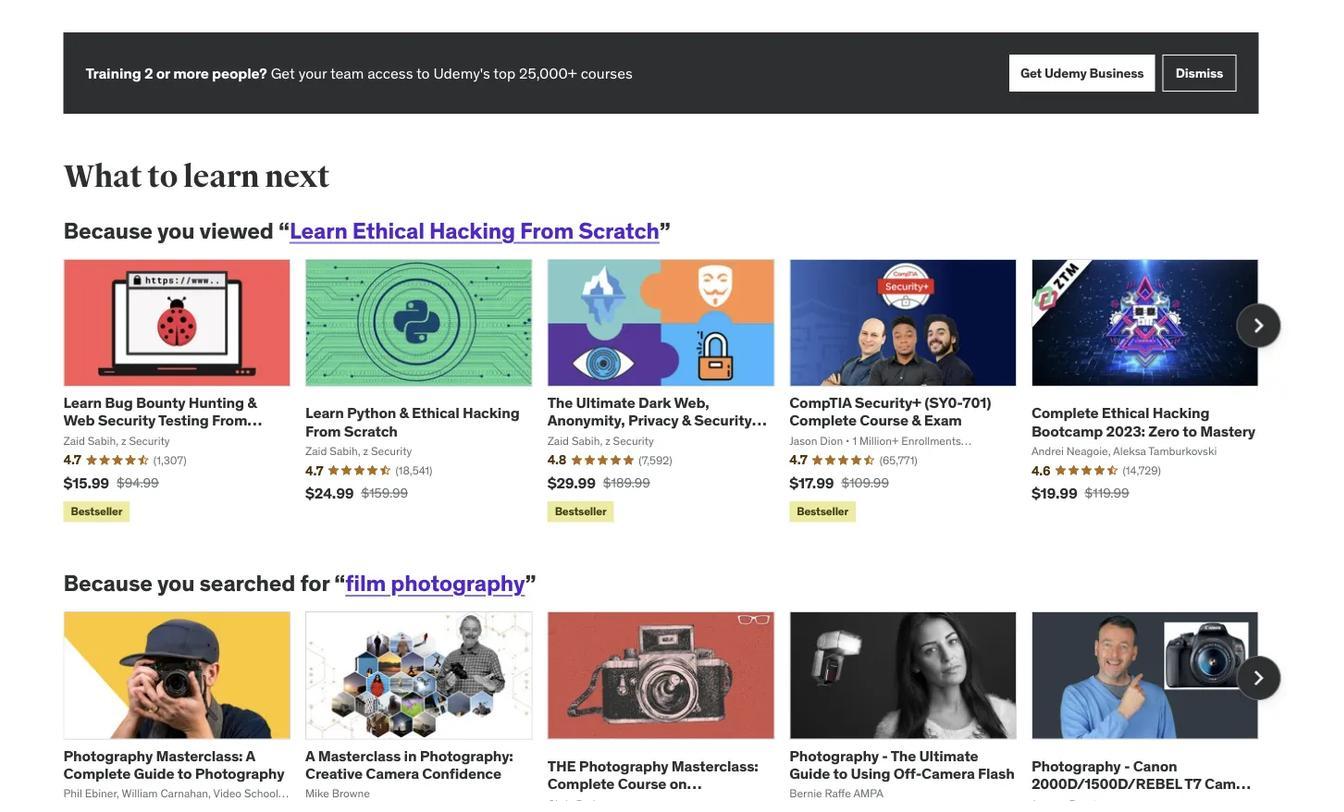 Task type: vqa. For each thing, say whether or not it's contained in the screenshot.
Training 5 or more people? 'Get'
no



Task type: locate. For each thing, give the bounding box(es) containing it.
photography inside photography - the ultimate guide to using off-camera flash
[[790, 746, 879, 765]]

scratch inside learn python & ethical hacking from scratch
[[344, 421, 398, 440]]

camera right creative on the bottom left of page
[[366, 764, 419, 783]]

camera inside a masterclass in photography: creative camera confidence
[[366, 764, 419, 783]]

a left masterclass
[[305, 746, 315, 765]]

0 vertical spatial "
[[278, 217, 290, 244]]

ethical inside complete ethical hacking bootcamp 2023: zero to mastery
[[1102, 404, 1150, 423]]

complete inside "the photography masterclass: complete course on photography"
[[548, 774, 615, 793]]

1 horizontal spatial guide
[[790, 764, 830, 783]]

- inside photography - the ultimate guide to using off-camera flash
[[882, 746, 888, 765]]

ultimate right using
[[919, 746, 979, 765]]

- left off- in the bottom of the page
[[882, 746, 888, 765]]

0 horizontal spatial from
[[212, 411, 247, 430]]

0 horizontal spatial "
[[278, 217, 290, 244]]

course left on
[[618, 774, 667, 793]]

ultimate inside the ultimate dark web, anonymity, privacy & security course
[[576, 393, 635, 412]]

& inside comptia security+ (sy0-701) complete course & exam
[[912, 411, 921, 430]]

security inside learn bug bounty hunting & web security testing from scratch
[[98, 411, 156, 430]]

learn down next
[[290, 217, 348, 244]]

what to learn next
[[63, 157, 330, 196]]

scratch
[[579, 217, 660, 244], [344, 421, 398, 440], [63, 429, 117, 448]]

course left 'exam'
[[860, 411, 909, 430]]

2023:
[[1106, 421, 1146, 440]]

zero
[[1149, 421, 1180, 440]]

0 vertical spatial "
[[660, 217, 671, 244]]

2
[[144, 63, 153, 82]]

team
[[330, 63, 364, 82]]

because for because you searched for " film photography "
[[63, 569, 152, 597]]

carousel element containing learn bug bounty hunting & web security testing from scratch
[[63, 259, 1281, 526]]

1 security from the left
[[98, 411, 156, 430]]

& right python
[[399, 404, 409, 423]]

your
[[299, 63, 327, 82]]

flash
[[978, 764, 1015, 783]]

because
[[63, 217, 152, 244], [63, 569, 152, 597]]

camera for photography:
[[366, 764, 419, 783]]

2 guide from the left
[[790, 764, 830, 783]]

1 vertical spatial "
[[525, 569, 536, 597]]

a left creative on the bottom left of page
[[246, 746, 255, 765]]

0 vertical spatial because
[[63, 217, 152, 244]]

security
[[98, 411, 156, 430], [694, 411, 752, 430]]

1 carousel element from the top
[[63, 259, 1281, 526]]

learn inside learn python & ethical hacking from scratch
[[305, 404, 344, 423]]

you down what to learn next
[[157, 217, 195, 244]]

user
[[1032, 792, 1063, 801]]

1 vertical spatial the
[[891, 746, 916, 765]]

1 vertical spatial carousel element
[[63, 612, 1281, 801]]

0 horizontal spatial the
[[548, 393, 573, 412]]

0 horizontal spatial guide
[[134, 764, 174, 783]]

0 horizontal spatial camera
[[366, 764, 419, 783]]

learn left python
[[305, 404, 344, 423]]

1 horizontal spatial get
[[1021, 64, 1042, 81]]

ultimate inside photography - the ultimate guide to using off-camera flash
[[919, 746, 979, 765]]

the photography masterclass: complete course on photography link
[[548, 756, 759, 801]]

from
[[520, 217, 574, 244], [212, 411, 247, 430], [305, 421, 341, 440]]

dismiss
[[1176, 64, 1224, 81]]

udemy's
[[433, 63, 490, 82]]

& right hunting
[[247, 393, 257, 412]]

- for the
[[882, 746, 888, 765]]

2 because from the top
[[63, 569, 152, 597]]

business
[[1090, 64, 1144, 81]]

the
[[548, 393, 573, 412], [891, 746, 916, 765]]

complete
[[1032, 404, 1099, 423], [790, 411, 857, 430], [63, 764, 131, 783], [548, 774, 615, 793]]

complete inside comptia security+ (sy0-701) complete course & exam
[[790, 411, 857, 430]]

0 horizontal spatial -
[[882, 746, 888, 765]]

1 a from the left
[[246, 746, 255, 765]]

course inside comptia security+ (sy0-701) complete course & exam
[[860, 411, 909, 430]]

1 horizontal spatial the
[[891, 746, 916, 765]]

the inside photography - the ultimate guide to using off-camera flash
[[891, 746, 916, 765]]

security right privacy
[[694, 411, 752, 430]]

camera right "t7"
[[1205, 774, 1258, 793]]

web,
[[674, 393, 709, 412]]

"
[[278, 217, 290, 244], [334, 569, 345, 597]]

& right privacy
[[682, 411, 691, 430]]

learn bug bounty hunting & web security testing from scratch link
[[63, 393, 262, 448]]

ethical
[[352, 217, 425, 244], [412, 404, 460, 423], [1102, 404, 1150, 423]]

2 security from the left
[[694, 411, 752, 430]]

1 horizontal spatial scratch
[[344, 421, 398, 440]]

course inside the ultimate dark web, anonymity, privacy & security course
[[548, 429, 596, 448]]

a
[[246, 746, 255, 765], [305, 746, 315, 765]]

1 vertical spatial ultimate
[[919, 746, 979, 765]]

0 horizontal spatial security
[[98, 411, 156, 430]]

0 horizontal spatial masterclass:
[[156, 746, 243, 765]]

learn python & ethical hacking from scratch link
[[305, 404, 520, 440]]

next image
[[1244, 664, 1274, 693]]

web
[[63, 411, 95, 430]]

2 carousel element from the top
[[63, 612, 1281, 801]]

carousel element containing photography masterclass: a complete guide to photography
[[63, 612, 1281, 801]]

0 horizontal spatial ultimate
[[576, 393, 635, 412]]

camera left the "flash" at right
[[922, 764, 975, 783]]

2 you from the top
[[157, 569, 195, 597]]

masterclass:
[[156, 746, 243, 765], [672, 756, 759, 775]]

ultimate
[[576, 393, 635, 412], [919, 746, 979, 765]]

photography:
[[420, 746, 513, 765]]

people?
[[212, 63, 267, 82]]

1 horizontal spatial from
[[305, 421, 341, 440]]

1 vertical spatial you
[[157, 569, 195, 597]]

& left 'exam'
[[912, 411, 921, 430]]

0 vertical spatial carousel element
[[63, 259, 1281, 526]]

security+
[[855, 393, 922, 412]]

1 vertical spatial because
[[63, 569, 152, 597]]

- inside photography - canon 2000d/1500d/rebel t7 camera user course
[[1124, 756, 1130, 775]]

guide inside photography - the ultimate guide to using off-camera flash
[[790, 764, 830, 783]]

0 horizontal spatial a
[[246, 746, 255, 765]]

on
[[670, 774, 687, 793]]

ethical inside learn python & ethical hacking from scratch
[[412, 404, 460, 423]]

camera inside photography - canon 2000d/1500d/rebel t7 camera user course
[[1205, 774, 1258, 793]]

get left your
[[271, 63, 295, 82]]

photography - the ultimate guide to using off-camera flash link
[[790, 746, 1015, 783]]

what
[[63, 157, 142, 196]]

you
[[157, 217, 195, 244], [157, 569, 195, 597]]

testing
[[158, 411, 209, 430]]

1 because from the top
[[63, 217, 152, 244]]

- left canon
[[1124, 756, 1130, 775]]

"
[[660, 217, 671, 244], [525, 569, 536, 597]]

to inside photography masterclass: a complete guide to photography
[[177, 764, 192, 783]]

using
[[851, 764, 891, 783]]

701)
[[963, 393, 991, 412]]

1 horizontal spatial a
[[305, 746, 315, 765]]

in
[[404, 746, 417, 765]]

camera for 2000d/1500d/rebel
[[1205, 774, 1258, 793]]

exam
[[924, 411, 962, 430]]

1 you from the top
[[157, 217, 195, 244]]

to inside photography - the ultimate guide to using off-camera flash
[[833, 764, 848, 783]]

2 horizontal spatial from
[[520, 217, 574, 244]]

camera
[[366, 764, 419, 783], [922, 764, 975, 783], [1205, 774, 1258, 793]]

photography - canon 2000d/1500d/rebel t7 camera user course
[[1032, 756, 1258, 801]]

guide inside photography masterclass: a complete guide to photography
[[134, 764, 174, 783]]

0 horizontal spatial get
[[271, 63, 295, 82]]

2 horizontal spatial scratch
[[579, 217, 660, 244]]

get udemy business
[[1021, 64, 1144, 81]]

0 vertical spatial the
[[548, 393, 573, 412]]

carousel element
[[63, 259, 1281, 526], [63, 612, 1281, 801]]

course right user
[[1066, 792, 1115, 801]]

a masterclass in photography: creative camera confidence link
[[305, 746, 513, 783]]

&
[[247, 393, 257, 412], [399, 404, 409, 423], [682, 411, 691, 430], [912, 411, 921, 430]]

or
[[156, 63, 170, 82]]

security right web
[[98, 411, 156, 430]]

udemy
[[1045, 64, 1087, 81]]

learn left "bug"
[[63, 393, 102, 412]]

the ultimate dark web, anonymity, privacy & security course
[[548, 393, 752, 448]]

1 horizontal spatial security
[[694, 411, 752, 430]]

1 horizontal spatial -
[[1124, 756, 1130, 775]]

2 a from the left
[[305, 746, 315, 765]]

photography masterclass: a complete guide to photography link
[[63, 746, 284, 783]]

guide
[[134, 764, 174, 783], [790, 764, 830, 783]]

learn inside learn bug bounty hunting & web security testing from scratch
[[63, 393, 102, 412]]

you left searched
[[157, 569, 195, 597]]

comptia
[[790, 393, 852, 412]]

to
[[416, 63, 430, 82], [147, 157, 178, 196], [1183, 421, 1197, 440], [177, 764, 192, 783], [833, 764, 848, 783]]

0 vertical spatial ultimate
[[576, 393, 635, 412]]

0 vertical spatial you
[[157, 217, 195, 244]]

hacking
[[429, 217, 515, 244], [463, 404, 520, 423], [1153, 404, 1210, 423]]

course left privacy
[[548, 429, 596, 448]]

get left udemy
[[1021, 64, 1042, 81]]

course
[[860, 411, 909, 430], [548, 429, 596, 448], [618, 774, 667, 793], [1066, 792, 1115, 801]]

film
[[345, 569, 386, 597]]

learn
[[290, 217, 348, 244], [63, 393, 102, 412], [305, 404, 344, 423]]

from inside learn bug bounty hunting & web security testing from scratch
[[212, 411, 247, 430]]

1 guide from the left
[[134, 764, 174, 783]]

& inside learn bug bounty hunting & web security testing from scratch
[[247, 393, 257, 412]]

masterclass: inside photography masterclass: a complete guide to photography
[[156, 746, 243, 765]]

-
[[882, 746, 888, 765], [1124, 756, 1130, 775]]

get udemy business link
[[1010, 55, 1155, 92]]

1 horizontal spatial "
[[660, 217, 671, 244]]

creative
[[305, 764, 363, 783]]

" right viewed
[[278, 217, 290, 244]]

hunting
[[189, 393, 244, 412]]

photography masterclass: a complete guide to photography
[[63, 746, 284, 783]]

1 horizontal spatial ultimate
[[919, 746, 979, 765]]

a inside photography masterclass: a complete guide to photography
[[246, 746, 255, 765]]

0 horizontal spatial scratch
[[63, 429, 117, 448]]

ultimate left dark
[[576, 393, 635, 412]]

2 horizontal spatial camera
[[1205, 774, 1258, 793]]

because for because you viewed " learn ethical hacking from scratch "
[[63, 217, 152, 244]]

you for searched
[[157, 569, 195, 597]]

1 horizontal spatial masterclass:
[[672, 756, 759, 775]]

& inside learn python & ethical hacking from scratch
[[399, 404, 409, 423]]

for
[[300, 569, 330, 597]]

learn for learn bug bounty hunting & web security testing from scratch
[[63, 393, 102, 412]]

1 horizontal spatial camera
[[922, 764, 975, 783]]

1 vertical spatial "
[[334, 569, 345, 597]]

" right for
[[334, 569, 345, 597]]



Task type: describe. For each thing, give the bounding box(es) containing it.
scratch inside learn bug bounty hunting & web security testing from scratch
[[63, 429, 117, 448]]

film photography link
[[345, 569, 525, 597]]

dark
[[639, 393, 671, 412]]

hacking inside learn python & ethical hacking from scratch
[[463, 404, 520, 423]]

canon
[[1133, 756, 1178, 775]]

masterclass
[[318, 746, 401, 765]]

25,000+
[[519, 63, 577, 82]]

privacy
[[628, 411, 679, 430]]

learn bug bounty hunting & web security testing from scratch
[[63, 393, 257, 448]]

carousel element for because you searched for " film photography "
[[63, 612, 1281, 801]]

photography inside photography - canon 2000d/1500d/rebel t7 camera user course
[[1032, 756, 1121, 775]]

bug
[[105, 393, 133, 412]]

because you searched for " film photography "
[[63, 569, 536, 597]]

learn python & ethical hacking from scratch
[[305, 404, 520, 440]]

& inside the ultimate dark web, anonymity, privacy & security course
[[682, 411, 691, 430]]

complete ethical hacking bootcamp 2023: zero to mastery link
[[1032, 404, 1256, 440]]

course inside "the photography masterclass: complete course on photography"
[[618, 774, 667, 793]]

learn for learn python & ethical hacking from scratch
[[305, 404, 344, 423]]

the
[[548, 756, 576, 775]]

- for canon
[[1124, 756, 1130, 775]]

0 horizontal spatial "
[[525, 569, 536, 597]]

carousel element for because you viewed " learn ethical hacking from scratch "
[[63, 259, 1281, 526]]

the inside the ultimate dark web, anonymity, privacy & security course
[[548, 393, 573, 412]]

t7
[[1185, 774, 1202, 793]]

more
[[173, 63, 209, 82]]

camera inside photography - the ultimate guide to using off-camera flash
[[922, 764, 975, 783]]

the ultimate dark web, anonymity, privacy & security course link
[[548, 393, 767, 448]]

mastery
[[1200, 421, 1256, 440]]

photography - canon 2000d/1500d/rebel t7 camera user course link
[[1032, 756, 1258, 801]]

course inside photography - canon 2000d/1500d/rebel t7 camera user course
[[1066, 792, 1115, 801]]

to inside complete ethical hacking bootcamp 2023: zero to mastery
[[1183, 421, 1197, 440]]

the photography masterclass: complete course on photography
[[548, 756, 759, 801]]

courses
[[581, 63, 633, 82]]

hacking inside complete ethical hacking bootcamp 2023: zero to mastery
[[1153, 404, 1210, 423]]

access
[[368, 63, 413, 82]]

anonymity,
[[548, 411, 625, 430]]

dismiss button
[[1163, 55, 1237, 92]]

complete inside complete ethical hacking bootcamp 2023: zero to mastery
[[1032, 404, 1099, 423]]

(sy0-
[[925, 393, 963, 412]]

training 2 or more people? get your team access to udemy's top 25,000+ courses
[[86, 63, 633, 82]]

comptia security+ (sy0-701) complete course & exam link
[[790, 393, 991, 430]]

comptia security+ (sy0-701) complete course & exam
[[790, 393, 991, 430]]

masterclass: inside "the photography masterclass: complete course on photography"
[[672, 756, 759, 775]]

learn
[[183, 157, 259, 196]]

confidence
[[422, 764, 502, 783]]

photography
[[391, 569, 525, 597]]

bootcamp
[[1032, 421, 1103, 440]]

next
[[265, 157, 330, 196]]

off-
[[894, 764, 922, 783]]

training
[[86, 63, 141, 82]]

from inside learn python & ethical hacking from scratch
[[305, 421, 341, 440]]

complete inside photography masterclass: a complete guide to photography
[[63, 764, 131, 783]]

security inside the ultimate dark web, anonymity, privacy & security course
[[694, 411, 752, 430]]

complete ethical hacking bootcamp 2023: zero to mastery
[[1032, 404, 1256, 440]]

photography - the ultimate guide to using off-camera flash
[[790, 746, 1015, 783]]

1 horizontal spatial "
[[334, 569, 345, 597]]

2000d/1500d/rebel
[[1032, 774, 1182, 793]]

guide for photography
[[134, 764, 174, 783]]

searched
[[199, 569, 295, 597]]

you for viewed
[[157, 217, 195, 244]]

because you viewed " learn ethical hacking from scratch "
[[63, 217, 671, 244]]

a masterclass in photography: creative camera confidence
[[305, 746, 513, 783]]

bounty
[[136, 393, 185, 412]]

guide for using
[[790, 764, 830, 783]]

top
[[494, 63, 516, 82]]

viewed
[[199, 217, 274, 244]]

next image
[[1244, 311, 1274, 340]]

learn ethical hacking from scratch link
[[290, 217, 660, 244]]

a inside a masterclass in photography: creative camera confidence
[[305, 746, 315, 765]]

python
[[347, 404, 396, 423]]



